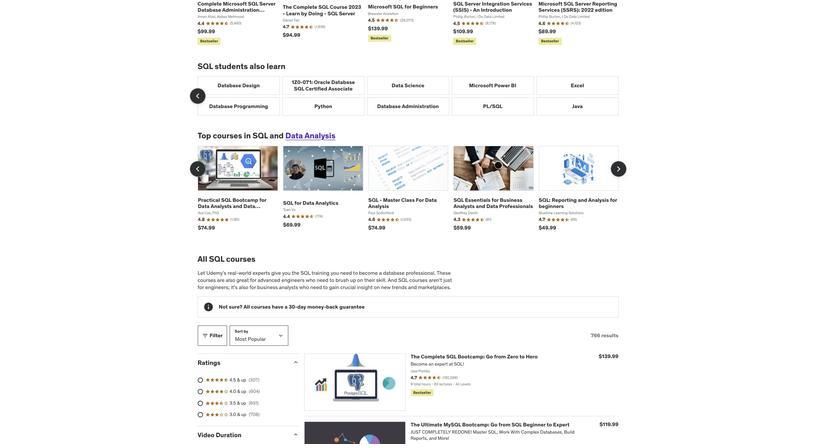 Task type: vqa. For each thing, say whether or not it's contained in the screenshot.
THE MICROSOFT SQL SERVER REPORTING SERVICES (SSRS): 2022 EDITION link
yes



Task type: locate. For each thing, give the bounding box(es) containing it.
microsoft inside microsoft sql server reporting services (ssrs): 2022 edition
[[539, 0, 563, 7]]

071:
[[303, 79, 313, 86]]

up up crucial
[[350, 277, 356, 284]]

a
[[379, 270, 382, 276], [285, 304, 288, 310]]

microsoft power bi
[[470, 82, 517, 89]]

4.5
[[230, 377, 236, 383]]

0 vertical spatial from
[[495, 354, 506, 360]]

database for database programming
[[209, 103, 233, 110]]

previous image
[[193, 164, 203, 175]]

(ssrs):
[[562, 7, 581, 13]]

1z0-
[[292, 79, 303, 86]]

2 small image from the top
[[293, 432, 299, 439]]

a up skill.
[[379, 270, 382, 276]]

crucial
[[341, 284, 356, 291]]

sql inside sql - master class for data analysis
[[369, 197, 379, 203]]

& for 3.5
[[237, 401, 240, 407]]

1 vertical spatial who
[[300, 284, 309, 291]]

0 horizontal spatial all
[[198, 254, 207, 264]]

trends
[[392, 284, 407, 291]]

1 horizontal spatial analysts
[[454, 203, 475, 210]]

business
[[500, 197, 523, 203]]

0 horizontal spatial analysts
[[211, 203, 232, 210]]

in
[[244, 131, 251, 141]]

need
[[341, 270, 352, 276], [317, 277, 329, 284], [311, 284, 322, 291]]

aren't
[[429, 277, 443, 284]]

sql
[[248, 0, 259, 7], [454, 0, 464, 7], [564, 0, 574, 7], [394, 3, 404, 10], [319, 4, 329, 10], [328, 10, 338, 16], [198, 61, 213, 71], [294, 85, 305, 92], [253, 131, 268, 141], [221, 197, 232, 203], [369, 197, 379, 203], [454, 197, 464, 203], [283, 200, 294, 206], [209, 254, 225, 264], [301, 270, 311, 276], [399, 277, 408, 284], [447, 354, 457, 360], [512, 422, 522, 428]]

the for the ultimate mysql bootcamp: go from sql beginner to expert
[[411, 422, 420, 428]]

to up gain
[[330, 277, 335, 284]]

- left master
[[380, 197, 382, 203]]

1 vertical spatial the
[[411, 354, 420, 360]]

carousel element for sql students also learn
[[190, 76, 619, 116]]

introduction
[[481, 7, 512, 13]]

video duration button
[[198, 432, 287, 440]]

0 horizontal spatial course
[[198, 13, 215, 19]]

1 vertical spatial carousel element
[[190, 146, 627, 239]]

database programming
[[209, 103, 268, 110]]

and
[[388, 277, 397, 284]]

pl/sql
[[483, 103, 503, 110]]

courses
[[213, 131, 242, 141], [226, 254, 256, 264], [198, 277, 216, 284], [410, 277, 428, 284], [251, 304, 271, 310]]

on down skill.
[[374, 284, 380, 291]]

to right zero
[[520, 354, 525, 360]]

0 horizontal spatial you
[[283, 270, 291, 276]]

and inside practical sql bootcamp for data analysts and data scientists
[[233, 203, 243, 210]]

the
[[292, 270, 300, 276]]

ratings button
[[198, 359, 287, 367]]

and right in
[[270, 131, 284, 141]]

real-
[[228, 270, 239, 276]]

3.5 & up (691)
[[230, 401, 259, 407]]

2 horizontal spatial analysis
[[589, 197, 610, 203]]

1 carousel element from the top
[[190, 76, 619, 116]]

1 horizontal spatial on
[[374, 284, 380, 291]]

& right 4.5
[[237, 377, 240, 383]]

(708)
[[249, 412, 260, 418]]

database design link
[[198, 76, 280, 95]]

1 you from the left
[[283, 270, 291, 276]]

to left gain
[[323, 284, 328, 291]]

services left (ssrs):
[[539, 7, 560, 13]]

carousel element
[[190, 76, 619, 116], [190, 146, 627, 239]]

these
[[437, 270, 451, 276]]

& right 3.0
[[237, 412, 240, 418]]

0 vertical spatial also
[[250, 61, 265, 71]]

hero
[[526, 354, 538, 360]]

database for database administration
[[378, 103, 401, 110]]

up left (307)
[[241, 377, 246, 383]]

up left (708)
[[241, 412, 247, 418]]

- inside sql - master class for data analysis
[[380, 197, 382, 203]]

sql inside practical sql bootcamp for data analysts and data scientists
[[221, 197, 232, 203]]

2 vertical spatial also
[[239, 284, 249, 291]]

brush
[[336, 277, 349, 284]]

0 vertical spatial on
[[358, 277, 363, 284]]

& for 3.0
[[237, 412, 240, 418]]

on up insight
[[358, 277, 363, 284]]

administration
[[222, 7, 260, 13], [402, 103, 439, 110]]

beginners
[[539, 203, 564, 210]]

microsoft
[[223, 0, 247, 7], [539, 0, 563, 7], [368, 3, 392, 10], [470, 82, 494, 89]]

microsoft for microsoft power bi
[[470, 82, 494, 89]]

for right the great
[[250, 277, 257, 284]]

1 vertical spatial administration
[[402, 103, 439, 110]]

to left become
[[353, 270, 358, 276]]

complete inside 'the complete sql course 2023 - learn by doing - sql server'
[[293, 4, 318, 10]]

0 horizontal spatial reporting
[[552, 197, 577, 203]]

small image
[[293, 360, 299, 366], [293, 432, 299, 439]]

0 vertical spatial all
[[198, 254, 207, 264]]

engineers;
[[205, 284, 230, 291]]

from
[[495, 354, 506, 360], [499, 422, 511, 428]]

duration
[[216, 432, 242, 440]]

and right trends
[[409, 284, 417, 291]]

sql inside 1z0-071: oracle database sql certified associate
[[294, 85, 305, 92]]

0 vertical spatial course
[[330, 4, 348, 10]]

new
[[381, 284, 391, 291]]

also left learn
[[250, 61, 265, 71]]

1 horizontal spatial all
[[244, 304, 250, 310]]

1 vertical spatial go
[[491, 422, 498, 428]]

small image for ratings
[[293, 360, 299, 366]]

microsoft sql server reporting services (ssrs): 2022 edition link
[[539, 0, 618, 13]]

0 horizontal spatial administration
[[222, 7, 260, 13]]

money-
[[308, 304, 326, 310]]

bootcamp: for mysql
[[463, 422, 490, 428]]

- inside the sql server integration services (ssis) - an introduction
[[470, 7, 473, 13]]

-
[[470, 7, 473, 13], [283, 10, 285, 16], [325, 10, 327, 16], [380, 197, 382, 203]]

for left the business
[[492, 197, 499, 203]]

0 horizontal spatial analysis
[[305, 131, 336, 141]]

the inside 'the complete sql course 2023 - learn by doing - sql server'
[[283, 4, 292, 10]]

course inside complete microsoft sql server database administration course
[[198, 13, 215, 19]]

all
[[198, 254, 207, 264], [244, 304, 250, 310]]

expert
[[554, 422, 570, 428]]

carousel element containing 1z0-071: oracle database sql certified associate
[[190, 76, 619, 116]]

all right sure?
[[244, 304, 250, 310]]

database programming link
[[198, 97, 280, 116]]

2 carousel element from the top
[[190, 146, 627, 239]]

0 vertical spatial who
[[306, 277, 316, 284]]

server
[[260, 0, 276, 7], [465, 0, 481, 7], [576, 0, 592, 7], [339, 10, 356, 16]]

4.0
[[230, 389, 236, 395]]

learn
[[286, 10, 300, 16]]

1 horizontal spatial course
[[330, 4, 348, 10]]

1 horizontal spatial reporting
[[593, 0, 618, 7]]

1 horizontal spatial complete
[[293, 4, 318, 10]]

excel
[[571, 82, 585, 89]]

analysts
[[211, 203, 232, 210], [454, 203, 475, 210]]

scientists
[[198, 209, 223, 216]]

analysis inside sql - master class for data analysis
[[369, 203, 389, 210]]

next image
[[614, 164, 624, 175]]

and right scientists
[[233, 203, 243, 210]]

also down real-
[[226, 277, 235, 284]]

a left 30-
[[285, 304, 288, 310]]

2 horizontal spatial complete
[[421, 354, 446, 360]]

python link
[[283, 97, 365, 116]]

power
[[495, 82, 510, 89]]

0 vertical spatial carousel element
[[190, 76, 619, 116]]

it's
[[231, 284, 238, 291]]

0 vertical spatial small image
[[293, 360, 299, 366]]

professionals
[[500, 203, 534, 210]]

analytics
[[316, 200, 339, 206]]

an
[[474, 7, 480, 13]]

microsoft sql server reporting services (ssrs): 2022 edition
[[539, 0, 618, 13]]

(691)
[[249, 401, 259, 407]]

who down engineers
[[300, 284, 309, 291]]

1 vertical spatial a
[[285, 304, 288, 310]]

course
[[330, 4, 348, 10], [198, 13, 215, 19]]

oracle
[[314, 79, 330, 86]]

1 vertical spatial from
[[499, 422, 511, 428]]

their
[[365, 277, 375, 284]]

data inside the sql essentials for business analysts and data professionals
[[487, 203, 499, 210]]

2 analysts from the left
[[454, 203, 475, 210]]

sql server integration services (ssis) - an introduction
[[454, 0, 533, 13]]

server inside complete microsoft sql server database administration course
[[260, 0, 276, 7]]

up inside let udemy's real-world experts give you the sql training you need to become a database professional. these courses are also great for advanced engineers who need to brush up on their skill. and sql courses aren't just for engineers; it's also for business analysts who need to gain crucial insight on new trends and marketplaces.
[[350, 277, 356, 284]]

0 vertical spatial reporting
[[593, 0, 618, 7]]

carousel element containing practical sql bootcamp for data analysts and data scientists
[[190, 146, 627, 239]]

0 horizontal spatial services
[[511, 0, 533, 7]]

0 vertical spatial a
[[379, 270, 382, 276]]

1 small image from the top
[[293, 360, 299, 366]]

edition
[[596, 7, 613, 13]]

1 horizontal spatial also
[[239, 284, 249, 291]]

a inside let udemy's real-world experts give you the sql training you need to become a database professional. these courses are also great for advanced engineers who need to brush up on their skill. and sql courses aren't just for engineers; it's also for business analysts who need to gain crucial insight on new trends and marketplaces.
[[379, 270, 382, 276]]

&
[[237, 377, 240, 383], [237, 389, 240, 395], [237, 401, 240, 407], [237, 412, 240, 418]]

certified
[[306, 85, 328, 92]]

and right beginners
[[578, 197, 588, 203]]

up left (604)
[[241, 389, 247, 395]]

(ssis)
[[454, 7, 469, 13]]

for left the "analytics"
[[295, 200, 302, 206]]

0 horizontal spatial complete
[[198, 0, 222, 7]]

master
[[383, 197, 401, 203]]

give
[[272, 270, 281, 276]]

1 horizontal spatial analysis
[[369, 203, 389, 210]]

services inside the sql server integration services (ssis) - an introduction
[[511, 0, 533, 7]]

1 vertical spatial bootcamp:
[[463, 422, 490, 428]]

all up let
[[198, 254, 207, 264]]

up left (691)
[[241, 401, 246, 407]]

3.5
[[230, 401, 236, 407]]

up for (691)
[[241, 401, 246, 407]]

who
[[306, 277, 316, 284], [300, 284, 309, 291]]

1 horizontal spatial administration
[[402, 103, 439, 110]]

and inside sql: reporting and analysis for beginners
[[578, 197, 588, 203]]

2 you from the left
[[331, 270, 339, 276]]

0 horizontal spatial a
[[285, 304, 288, 310]]

udemy's
[[207, 270, 227, 276]]

0 vertical spatial administration
[[222, 7, 260, 13]]

from left zero
[[495, 354, 506, 360]]

analysis inside sql: reporting and analysis for beginners
[[589, 197, 610, 203]]

- left an on the right of the page
[[470, 7, 473, 13]]

services right integration
[[511, 0, 533, 7]]

engineers
[[282, 277, 305, 284]]

1 horizontal spatial services
[[539, 7, 560, 13]]

1 vertical spatial all
[[244, 304, 250, 310]]

small image
[[202, 333, 209, 339]]

are
[[217, 277, 225, 284]]

you up brush
[[331, 270, 339, 276]]

go for zero
[[486, 354, 493, 360]]

1 horizontal spatial a
[[379, 270, 382, 276]]

for down next icon
[[611, 197, 618, 203]]

0 vertical spatial bootcamp:
[[458, 354, 485, 360]]

who down training
[[306, 277, 316, 284]]

0 horizontal spatial also
[[226, 277, 235, 284]]

up for (604)
[[241, 389, 247, 395]]

you
[[283, 270, 291, 276], [331, 270, 339, 276]]

& for 4.0
[[237, 389, 240, 395]]

you left the
[[283, 270, 291, 276]]

and inside let udemy's real-world experts give you the sql training you need to become a database professional. these courses are also great for advanced engineers who need to brush up on their skill. and sql courses aren't just for engineers; it's also for business analysts who need to gain crucial insight on new trends and marketplaces.
[[409, 284, 417, 291]]

0 vertical spatial the
[[283, 4, 292, 10]]

the for the complete sql course 2023 - learn by doing - sql server
[[283, 4, 292, 10]]

gain
[[329, 284, 339, 291]]

1 vertical spatial small image
[[293, 432, 299, 439]]

1 vertical spatial course
[[198, 13, 215, 19]]

analysis for top courses in sql and data analysis
[[305, 131, 336, 141]]

1 vertical spatial reporting
[[552, 197, 577, 203]]

microsoft inside microsoft power bi link
[[470, 82, 494, 89]]

to
[[353, 270, 358, 276], [330, 277, 335, 284], [323, 284, 328, 291], [520, 354, 525, 360], [547, 422, 552, 428]]

also down the great
[[239, 284, 249, 291]]

2022
[[582, 7, 594, 13]]

2 vertical spatial the
[[411, 422, 420, 428]]

from left beginner
[[499, 422, 511, 428]]

science
[[405, 82, 425, 89]]

database administration link
[[367, 97, 450, 116]]

& right 4.0
[[237, 389, 240, 395]]

for right bootcamp
[[260, 197, 267, 203]]

1 analysts from the left
[[211, 203, 232, 210]]

and left the business
[[476, 203, 486, 210]]

sql inside complete microsoft sql server database administration course
[[248, 0, 259, 7]]

the complete sql course 2023 - learn by doing - sql server link
[[283, 4, 362, 16]]

2 horizontal spatial also
[[250, 61, 265, 71]]

the complete sql course 2023 - learn by doing - sql server
[[283, 4, 362, 16]]

1 horizontal spatial you
[[331, 270, 339, 276]]

0 vertical spatial go
[[486, 354, 493, 360]]

up for (708)
[[241, 412, 247, 418]]

for inside the sql essentials for business analysts and data professionals
[[492, 197, 499, 203]]

& right 3.5
[[237, 401, 240, 407]]

services inside microsoft sql server reporting services (ssrs): 2022 edition
[[539, 7, 560, 13]]

insight
[[357, 284, 373, 291]]



Task type: describe. For each thing, give the bounding box(es) containing it.
not
[[219, 304, 228, 310]]

practical sql bootcamp for data analysts and data scientists
[[198, 197, 267, 216]]

1z0-071: oracle database sql certified associate link
[[283, 76, 365, 95]]

video
[[198, 432, 215, 440]]

skill.
[[377, 277, 387, 284]]

students
[[215, 61, 248, 71]]

from for sql
[[499, 422, 511, 428]]

database inside complete microsoft sql server database administration course
[[198, 7, 221, 13]]

data analysis link
[[286, 131, 336, 141]]

let udemy's real-world experts give you the sql training you need to become a database professional. these courses are also great for advanced engineers who need to brush up on their skill. and sql courses aren't just for engineers; it's also for business analysts who need to gain crucial insight on new trends and marketplaces.
[[198, 270, 452, 291]]

from for zero
[[495, 354, 506, 360]]

zero
[[508, 354, 519, 360]]

complete for the complete sql bootcamp: go from zero to hero
[[421, 354, 446, 360]]

associate
[[329, 85, 353, 92]]

complete microsoft sql server database administration course
[[198, 0, 276, 19]]

previous image
[[193, 91, 203, 101]]

complete microsoft sql server database administration course link
[[198, 0, 276, 19]]

- right doing
[[325, 10, 327, 16]]

to left expert on the bottom of page
[[547, 422, 552, 428]]

practical sql bootcamp for data analysts and data scientists link
[[198, 197, 267, 216]]

day
[[298, 304, 306, 310]]

courses left have
[[251, 304, 271, 310]]

bi
[[512, 82, 517, 89]]

integration
[[482, 0, 510, 7]]

all sql courses
[[198, 254, 256, 264]]

sql essentials for business analysts and data professionals
[[454, 197, 534, 210]]

sql - master class for data analysis
[[369, 197, 437, 210]]

beginners
[[413, 3, 439, 10]]

1 vertical spatial on
[[374, 284, 380, 291]]

class
[[402, 197, 415, 203]]

bootcamp
[[233, 197, 258, 203]]

4.5 & up (307)
[[230, 377, 260, 383]]

analysts inside the sql essentials for business analysts and data professionals
[[454, 203, 475, 210]]

complete inside complete microsoft sql server database administration course
[[198, 0, 222, 7]]

for left the beginners
[[405, 3, 412, 10]]

programming
[[234, 103, 268, 110]]

microsoft power bi link
[[452, 76, 534, 95]]

practical
[[198, 197, 220, 203]]

sql for data analytics link
[[283, 200, 339, 206]]

0 horizontal spatial on
[[358, 277, 363, 284]]

2023
[[349, 4, 362, 10]]

data inside sql - master class for data analysis
[[425, 197, 437, 203]]

analysis for sql - master class for data analysis
[[369, 203, 389, 210]]

great
[[237, 277, 249, 284]]

experts
[[253, 270, 270, 276]]

up for (307)
[[241, 377, 246, 383]]

administration inside complete microsoft sql server database administration course
[[222, 7, 260, 13]]

for left business
[[250, 284, 256, 291]]

top courses in sql and data analysis
[[198, 131, 336, 141]]

filter
[[210, 333, 223, 339]]

let
[[198, 270, 205, 276]]

4.0 & up (604)
[[230, 389, 260, 395]]

beginner
[[524, 422, 546, 428]]

sql students also learn
[[198, 61, 286, 71]]

microsoft sql for beginners
[[368, 3, 439, 10]]

the for the complete sql bootcamp: go from zero to hero
[[411, 354, 420, 360]]

design
[[243, 82, 260, 89]]

& for 4.5
[[237, 377, 240, 383]]

sql for data analytics
[[283, 200, 339, 206]]

ratings
[[198, 359, 221, 367]]

766 results status
[[591, 333, 619, 339]]

guarantee
[[340, 304, 365, 310]]

3.0
[[230, 412, 236, 418]]

microsoft for microsoft sql for beginners
[[368, 3, 392, 10]]

for
[[416, 197, 424, 203]]

courses up world
[[226, 254, 256, 264]]

back
[[326, 304, 339, 310]]

for inside sql: reporting and analysis for beginners
[[611, 197, 618, 203]]

for down let
[[198, 284, 204, 291]]

java link
[[537, 97, 619, 116]]

business
[[257, 284, 278, 291]]

analysts inside practical sql bootcamp for data analysts and data scientists
[[211, 203, 232, 210]]

sql inside the sql essentials for business analysts and data professionals
[[454, 197, 464, 203]]

1 vertical spatial also
[[226, 277, 235, 284]]

database inside 1z0-071: oracle database sql certified associate
[[332, 79, 355, 86]]

courses down professional.
[[410, 277, 428, 284]]

database for database design
[[218, 82, 241, 89]]

excel link
[[537, 76, 619, 95]]

microsoft inside complete microsoft sql server database administration course
[[223, 0, 247, 7]]

server inside the sql server integration services (ssis) - an introduction
[[465, 0, 481, 7]]

database design
[[218, 82, 260, 89]]

top
[[198, 131, 211, 141]]

and inside the sql essentials for business analysts and data professionals
[[476, 203, 486, 210]]

complete for the complete sql course 2023 - learn by doing - sql server
[[293, 4, 318, 10]]

766
[[591, 333, 601, 339]]

marketplaces.
[[418, 284, 451, 291]]

advanced
[[258, 277, 280, 284]]

world
[[239, 270, 252, 276]]

mysql
[[444, 422, 462, 428]]

reporting inside sql: reporting and analysis for beginners
[[552, 197, 577, 203]]

sql inside microsoft sql server reporting services (ssrs): 2022 edition
[[564, 0, 574, 7]]

1 vertical spatial need
[[317, 277, 329, 284]]

reporting inside microsoft sql server reporting services (ssrs): 2022 edition
[[593, 0, 618, 7]]

sql: reporting and analysis for beginners link
[[539, 197, 618, 210]]

sql inside the sql server integration services (ssis) - an introduction
[[454, 0, 464, 7]]

filter button
[[198, 326, 227, 346]]

go for sql
[[491, 422, 498, 428]]

1z0-071: oracle database sql certified associate
[[292, 79, 355, 92]]

0 vertical spatial need
[[341, 270, 352, 276]]

not sure? all courses have a 30-day money-back guarantee
[[219, 304, 365, 310]]

course inside 'the complete sql course 2023 - learn by doing - sql server'
[[330, 4, 348, 10]]

data science link
[[367, 76, 450, 95]]

small image for video duration
[[293, 432, 299, 439]]

microsoft for microsoft sql server reporting services (ssrs): 2022 edition
[[539, 0, 563, 7]]

courses left in
[[213, 131, 242, 141]]

professional.
[[406, 270, 436, 276]]

2 vertical spatial need
[[311, 284, 322, 291]]

data science
[[392, 82, 425, 89]]

essentials
[[465, 197, 491, 203]]

server inside microsoft sql server reporting services (ssrs): 2022 edition
[[576, 0, 592, 7]]

server inside 'the complete sql course 2023 - learn by doing - sql server'
[[339, 10, 356, 16]]

for inside practical sql bootcamp for data analysts and data scientists
[[260, 197, 267, 203]]

3.0 & up (708)
[[230, 412, 260, 418]]

bootcamp: for sql
[[458, 354, 485, 360]]

database administration
[[378, 103, 439, 110]]

doing
[[309, 10, 323, 16]]

courses down let
[[198, 277, 216, 284]]

carousel element for and
[[190, 146, 627, 239]]

sql:
[[539, 197, 551, 203]]

training
[[312, 270, 330, 276]]

- left learn
[[283, 10, 285, 16]]

video duration
[[198, 432, 242, 440]]



